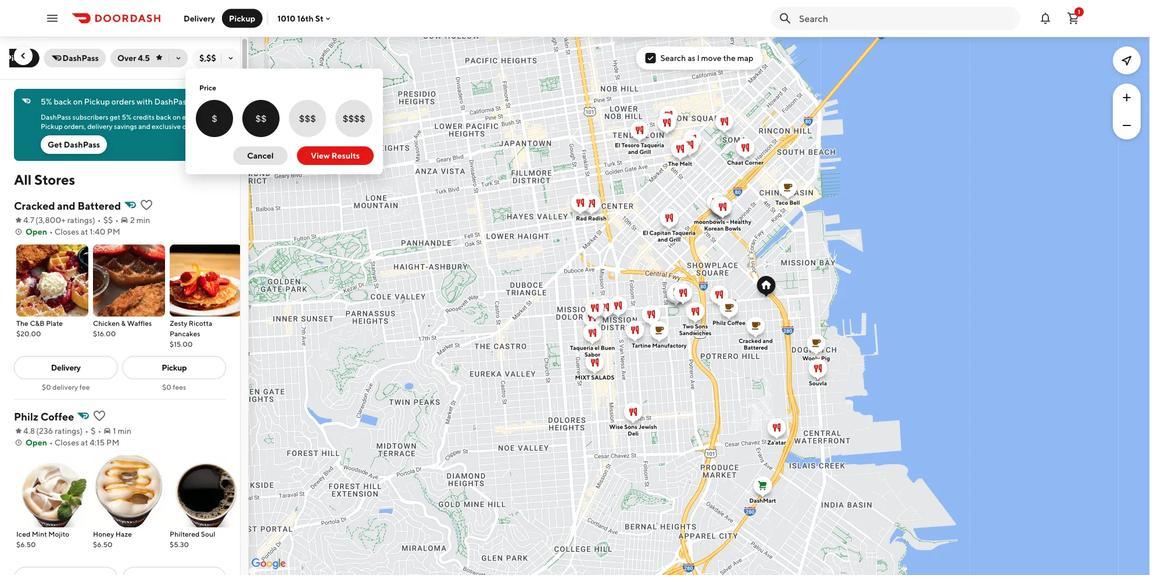 Task type: describe. For each thing, give the bounding box(es) containing it.
delivery for delivery button
[[184, 13, 215, 23]]

click to add this store to your saved list image for philz coffee
[[93, 409, 106, 423]]

dashpass button
[[44, 49, 106, 67]]

orders
[[112, 97, 135, 106]]

get dashpass
[[48, 140, 100, 149]]

16th
[[297, 14, 314, 23]]

view results button
[[297, 146, 374, 165]]

offers.
[[182, 122, 202, 130]]

cancel button
[[233, 146, 288, 165]]

on inside dashpass subscribers get 5% credits back on eligible pickup orders, delivery savings and exclusive offers.
[[173, 113, 181, 121]]

• $$
[[98, 215, 113, 225]]

zoom in image
[[1120, 91, 1134, 105]]

st
[[315, 14, 323, 23]]

exclusive
[[152, 122, 181, 130]]

zoom out image
[[1120, 119, 1134, 132]]

pickup for the top pickup button
[[229, 13, 255, 23]]

honey
[[93, 530, 114, 538]]

pickup for left pickup button
[[6, 53, 32, 63]]

pickup inside dashpass subscribers get 5% credits back on eligible pickup orders, delivery savings and exclusive offers.
[[41, 122, 63, 130]]

( for cracked
[[36, 215, 38, 225]]

dashpass down "orders," on the top of page
[[64, 140, 100, 149]]

$16.00
[[93, 330, 116, 338]]

dashpass subscribers get 5% credits back on eligible pickup orders, delivery savings and exclusive offers.
[[41, 113, 207, 130]]

search as i move the map
[[660, 53, 753, 63]]

back inside dashpass subscribers get 5% credits back on eligible pickup orders, delivery savings and exclusive offers.
[[156, 113, 171, 121]]

$$
[[103, 215, 113, 225]]

honey haze image
[[93, 456, 165, 528]]

previous image
[[19, 51, 28, 60]]

open for cracked
[[26, 227, 47, 237]]

&
[[121, 319, 126, 327]]

236
[[39, 426, 53, 436]]

pm for philz coffee
[[106, 438, 119, 447]]

( for philz
[[36, 426, 39, 436]]

) for coffee
[[80, 426, 83, 436]]

at for coffee
[[81, 438, 88, 447]]

philtered soul image
[[170, 456, 242, 528]]

cancel
[[247, 151, 274, 160]]

and inside dashpass subscribers get 5% credits back on eligible pickup orders, delivery savings and exclusive offers.
[[138, 122, 150, 130]]

stores
[[34, 171, 75, 188]]

1:40
[[90, 227, 105, 237]]

pancakes
[[170, 330, 200, 338]]

$20.00
[[16, 330, 41, 338]]

search
[[660, 53, 686, 63]]

ratings for coffee
[[55, 426, 80, 436]]

$6.50 inside iced mint mojito $6.50
[[16, 540, 36, 549]]

3,800+
[[38, 215, 66, 225]]

map
[[737, 53, 753, 63]]

open • closes at 1:40 pm
[[26, 227, 120, 237]]

click to add this store to your saved list image for cracked and battered
[[139, 198, 153, 212]]

• down 236
[[49, 438, 53, 447]]

over
[[117, 53, 136, 63]]

mojito
[[48, 530, 69, 538]]

philtered soul $5.30
[[170, 530, 215, 549]]

all
[[14, 171, 32, 188]]

view
[[311, 151, 330, 160]]

1 vertical spatial delivery
[[52, 383, 78, 391]]

recenter the map image
[[1120, 53, 1134, 67]]

4.5
[[138, 53, 150, 63]]

open • closes at 4:15 pm
[[26, 438, 119, 447]]

• right "$$"
[[115, 215, 119, 225]]

delivery inside dashpass subscribers get 5% credits back on eligible pickup orders, delivery savings and exclusive offers.
[[87, 122, 112, 130]]

pickup link
[[122, 356, 226, 379]]

min for cracked and battered
[[136, 215, 150, 225]]

0 horizontal spatial back
[[54, 97, 71, 106]]

waffles
[[127, 319, 152, 327]]

soul
[[201, 530, 215, 538]]

delivery link
[[14, 356, 118, 379]]

4.8
[[23, 426, 35, 436]]

1 for 1 min
[[113, 426, 116, 436]]

all stores
[[14, 171, 75, 188]]

the
[[723, 53, 736, 63]]

the inside the c&b plate $20.00
[[16, 319, 28, 327]]

1 button
[[1062, 7, 1085, 30]]

chicken & waffles $16.00
[[93, 319, 152, 338]]

credits
[[133, 113, 155, 121]]

as
[[688, 53, 695, 63]]

philtered
[[170, 530, 200, 538]]

savings
[[114, 122, 137, 130]]

subscribers
[[72, 113, 108, 121]]

get dashpass button
[[41, 135, 107, 154]]

2 min
[[130, 215, 150, 225]]

5% inside dashpass subscribers get 5% credits back on eligible pickup orders, delivery savings and exclusive offers.
[[122, 113, 131, 121]]

$0 for delivery
[[42, 383, 51, 391]]

4.7
[[23, 215, 34, 225]]

pickup up subscribers
[[84, 97, 110, 106]]

move
[[701, 53, 722, 63]]

haze
[[116, 530, 132, 538]]

) for and
[[92, 215, 95, 225]]

chicken & waffles image
[[93, 245, 165, 317]]

$,$$
[[199, 53, 216, 63]]

delivery for delivery 'link'
[[51, 363, 81, 373]]

2
[[130, 215, 135, 225]]

with
[[137, 97, 153, 106]]

over 4.5 button
[[110, 49, 188, 67]]

( 3,800+ ratings )
[[36, 215, 95, 225]]

fees
[[173, 383, 186, 391]]

dashpass left over
[[63, 53, 99, 63]]

over 4.5
[[117, 53, 150, 63]]

iced mint mojito $6.50
[[16, 530, 69, 549]]

• $
[[85, 426, 96, 436]]

view results
[[311, 151, 360, 160]]

honey haze $6.50
[[93, 530, 132, 549]]

fee
[[79, 383, 90, 391]]

1010 16th st button
[[277, 14, 333, 23]]

at for and
[[81, 227, 88, 237]]

• down the 3,800+
[[49, 227, 53, 237]]

$15.00
[[170, 340, 193, 348]]

1 min
[[113, 426, 131, 436]]



Task type: locate. For each thing, give the bounding box(es) containing it.
ratings up 'open • closes at 4:15 pm'
[[55, 426, 80, 436]]

delivery down subscribers
[[87, 122, 112, 130]]

$0 down delivery 'link'
[[42, 383, 51, 391]]

wooly pig
[[802, 355, 830, 362], [802, 355, 830, 362]]

mint
[[32, 530, 47, 538]]

$0 fees
[[162, 383, 186, 391]]

1 right $
[[113, 426, 116, 436]]

$0 for pickup
[[162, 383, 171, 391]]

capitan
[[649, 230, 671, 236], [649, 230, 671, 236]]

on up exclusive
[[173, 113, 181, 121]]

tartine manufactory
[[632, 342, 687, 349], [632, 342, 687, 349]]

)
[[92, 215, 95, 225], [80, 426, 83, 436]]

1 horizontal spatial click to add this store to your saved list image
[[139, 198, 153, 212]]

0 horizontal spatial $0
[[42, 383, 51, 391]]

pickup button left the dashpass button
[[0, 49, 39, 67]]

eligible
[[182, 113, 205, 121]]

1 horizontal spatial pickup button
[[222, 9, 262, 28]]

pig
[[821, 355, 830, 362], [821, 355, 830, 362]]

0 vertical spatial click to add this store to your saved list image
[[139, 198, 153, 212]]

1 horizontal spatial )
[[92, 215, 95, 225]]

( right 4.8
[[36, 426, 39, 436]]

bell
[[789, 199, 800, 206], [789, 199, 800, 206]]

) left the • $$
[[92, 215, 95, 225]]

back up "orders," on the top of page
[[54, 97, 71, 106]]

on
[[73, 97, 83, 106], [173, 113, 181, 121]]

powered by google image
[[252, 558, 286, 570]]

1 horizontal spatial back
[[156, 113, 171, 121]]

open down 4.7
[[26, 227, 47, 237]]

price
[[199, 84, 216, 92]]

0 vertical spatial closes
[[54, 227, 79, 237]]

0 vertical spatial pm
[[107, 227, 120, 237]]

) left • $
[[80, 426, 83, 436]]

taqueria
[[641, 142, 664, 148], [641, 142, 664, 148], [672, 230, 696, 236], [672, 230, 696, 236], [570, 345, 593, 351], [570, 345, 593, 351]]

two sons sandwiches
[[679, 323, 711, 336], [679, 323, 711, 336]]

pm down "$$"
[[107, 227, 120, 237]]

zesty ricotta pancakes image
[[170, 245, 242, 317]]

results
[[331, 151, 360, 160]]

0 vertical spatial (
[[36, 215, 38, 225]]

radish
[[588, 215, 607, 222], [588, 215, 607, 222]]

0 vertical spatial pickup button
[[222, 9, 262, 28]]

closes
[[54, 227, 79, 237], [54, 438, 79, 447]]

0 vertical spatial )
[[92, 215, 95, 225]]

1 horizontal spatial min
[[136, 215, 150, 225]]

1 vertical spatial )
[[80, 426, 83, 436]]

the c&b plate $20.00
[[16, 319, 63, 338]]

grill
[[639, 148, 651, 155], [639, 148, 651, 155], [669, 236, 681, 243], [669, 236, 681, 243]]

1 vertical spatial open
[[26, 438, 47, 447]]

min right "2"
[[136, 215, 150, 225]]

2 items, open order cart image
[[1066, 11, 1080, 25]]

pickup button
[[222, 9, 262, 28], [0, 49, 39, 67]]

dashmart
[[749, 497, 776, 504], [749, 497, 776, 504]]

1 horizontal spatial $6.50
[[93, 540, 113, 549]]

el tesoro taqueria and grill
[[615, 142, 664, 155], [615, 142, 664, 155]]

bowls
[[725, 225, 741, 232], [725, 225, 741, 232]]

4:15
[[90, 438, 105, 447]]

delivery up $,$$
[[184, 13, 215, 23]]

$5.30
[[170, 540, 189, 549]]

$
[[91, 426, 96, 436]]

rad
[[576, 215, 587, 222], [576, 215, 587, 222]]

plate
[[46, 319, 63, 327]]

0 vertical spatial open
[[26, 227, 47, 237]]

moonbowls
[[694, 219, 725, 225], [694, 219, 725, 225]]

1
[[1078, 8, 1080, 15], [113, 426, 116, 436]]

delivery button
[[177, 9, 222, 28]]

0 vertical spatial at
[[81, 227, 88, 237]]

None checkbox
[[335, 100, 373, 137]]

click to add this store to your saved list image up 2 min
[[139, 198, 153, 212]]

• left "$$"
[[98, 215, 101, 225]]

1 vertical spatial delivery
[[51, 363, 81, 373]]

back up exclusive
[[156, 113, 171, 121]]

1 vertical spatial min
[[118, 426, 131, 436]]

$6.50 inside honey haze $6.50
[[93, 540, 113, 549]]

1 vertical spatial pickup button
[[0, 49, 39, 67]]

c&b
[[30, 319, 45, 327]]

delivery up $0 delivery fee
[[51, 363, 81, 373]]

$,$$ button
[[192, 49, 240, 67]]

pickup for "pickup" link
[[162, 363, 187, 373]]

Search as I move the map checkbox
[[645, 53, 656, 63]]

0 horizontal spatial )
[[80, 426, 83, 436]]

melt
[[680, 160, 692, 167], [680, 160, 692, 167]]

1 right notification bell "image"
[[1078, 8, 1080, 15]]

1 vertical spatial at
[[81, 438, 88, 447]]

pickup
[[229, 13, 255, 23], [6, 53, 32, 63], [84, 97, 110, 106], [41, 122, 63, 130], [162, 363, 187, 373]]

1 for 1
[[1078, 8, 1080, 15]]

average rating of 4.7 out of 5 element
[[14, 214, 34, 226]]

sandwiches
[[679, 330, 711, 336], [679, 330, 711, 336]]

pm down 1 min
[[106, 438, 119, 447]]

get
[[48, 140, 62, 149]]

0 horizontal spatial delivery
[[52, 383, 78, 391]]

0 vertical spatial delivery
[[87, 122, 112, 130]]

0 horizontal spatial click to add this store to your saved list image
[[93, 409, 106, 423]]

zesty ricotta pancakes $15.00
[[170, 319, 212, 348]]

closes for and
[[54, 227, 79, 237]]

None checkbox
[[196, 100, 233, 137], [242, 100, 280, 137], [289, 100, 326, 137], [196, 100, 233, 137], [242, 100, 280, 137], [289, 100, 326, 137]]

1 horizontal spatial $0
[[162, 383, 171, 391]]

pickup up get
[[41, 122, 63, 130]]

click to add this store to your saved list image up $
[[93, 409, 106, 423]]

1 closes from the top
[[54, 227, 79, 237]]

dashpass inside dashpass subscribers get 5% credits back on eligible pickup orders, delivery savings and exclusive offers.
[[41, 113, 71, 121]]

1 vertical spatial 5%
[[122, 113, 131, 121]]

at left 4:15
[[81, 438, 88, 447]]

5% up get
[[41, 97, 52, 106]]

1 vertical spatial click to add this store to your saved list image
[[93, 409, 106, 423]]

orders,
[[64, 122, 86, 130]]

average rating of 4.8 out of 5 element
[[14, 425, 35, 437]]

battered
[[78, 199, 121, 212], [744, 344, 768, 351], [744, 344, 768, 351]]

chaat corner the melt
[[668, 159, 764, 167], [668, 159, 764, 167]]

( 236 ratings )
[[36, 426, 83, 436]]

closes down "( 3,800+ ratings )"
[[54, 227, 79, 237]]

0 horizontal spatial 1
[[113, 426, 116, 436]]

dashpass up "orders," on the top of page
[[41, 113, 71, 121]]

min for philz coffee
[[118, 426, 131, 436]]

pm for cracked and battered
[[107, 227, 120, 237]]

sons
[[695, 323, 708, 330], [695, 323, 708, 330], [624, 424, 637, 430], [624, 424, 637, 430]]

$0
[[42, 383, 51, 391], [162, 383, 171, 391]]

0 horizontal spatial on
[[73, 97, 83, 106]]

taco bell
[[775, 199, 800, 206], [775, 199, 800, 206]]

chaat
[[727, 159, 743, 166], [727, 159, 743, 166]]

(
[[36, 215, 38, 225], [36, 426, 39, 436]]

1 horizontal spatial 5%
[[122, 113, 131, 121]]

delivery inside button
[[184, 13, 215, 23]]

0 vertical spatial 1
[[1078, 8, 1080, 15]]

dashpass up exclusive
[[154, 97, 190, 106]]

$0 delivery fee
[[42, 383, 90, 391]]

delivery down delivery 'link'
[[52, 383, 78, 391]]

mixt salads
[[575, 374, 614, 381], [575, 374, 614, 381]]

0 horizontal spatial 5%
[[41, 97, 52, 106]]

•
[[98, 215, 101, 225], [115, 215, 119, 225], [49, 227, 53, 237], [85, 426, 88, 436], [98, 426, 101, 436], [49, 438, 53, 447]]

$6.50 down the honey
[[93, 540, 113, 549]]

notification bell image
[[1038, 11, 1052, 25]]

the
[[668, 160, 678, 167], [668, 160, 678, 167], [16, 319, 28, 327]]

Store search: begin typing to search for stores available on DoorDash text field
[[799, 12, 1013, 25]]

healthy
[[730, 219, 751, 225], [730, 219, 751, 225]]

1010 16th st
[[277, 14, 323, 23]]

taco
[[775, 199, 788, 206], [775, 199, 788, 206]]

2 open from the top
[[26, 438, 47, 447]]

1 vertical spatial 1
[[113, 426, 116, 436]]

at
[[81, 227, 88, 237], [81, 438, 88, 447]]

get
[[110, 113, 120, 121]]

the c&b plate image
[[16, 245, 88, 317]]

$6.50
[[16, 540, 36, 549], [93, 540, 113, 549]]

2 $6.50 from the left
[[93, 540, 113, 549]]

at left 1:40
[[81, 227, 88, 237]]

1 vertical spatial back
[[156, 113, 171, 121]]

corner
[[745, 159, 764, 166], [745, 159, 764, 166]]

open menu image
[[45, 11, 59, 25]]

delivery inside 'link'
[[51, 363, 81, 373]]

iced mint mojito image
[[16, 456, 88, 528]]

0 horizontal spatial pickup button
[[0, 49, 39, 67]]

$0 left the fees
[[162, 383, 171, 391]]

pickup left the dashpass button
[[6, 53, 32, 63]]

pickup right delivery button
[[229, 13, 255, 23]]

1 vertical spatial pm
[[106, 438, 119, 447]]

5%
[[41, 97, 52, 106], [122, 113, 131, 121]]

ricotta
[[189, 319, 212, 327]]

0 horizontal spatial delivery
[[51, 363, 81, 373]]

1 vertical spatial closes
[[54, 438, 79, 447]]

map region
[[226, 0, 1150, 575]]

on up subscribers
[[73, 97, 83, 106]]

1 vertical spatial ratings
[[55, 426, 80, 436]]

ratings up "open • closes at 1:40 pm" on the left top of page
[[67, 215, 92, 225]]

closes down ( 236 ratings )
[[54, 438, 79, 447]]

0 vertical spatial delivery
[[184, 13, 215, 23]]

1 open from the top
[[26, 227, 47, 237]]

1010
[[277, 14, 296, 23]]

( right 4.7
[[36, 215, 38, 225]]

zesty
[[170, 319, 187, 327]]

souvla
[[809, 380, 827, 387], [809, 380, 827, 387]]

1 horizontal spatial delivery
[[184, 13, 215, 23]]

open
[[26, 227, 47, 237], [26, 438, 47, 447]]

1 horizontal spatial 1
[[1078, 8, 1080, 15]]

0 vertical spatial ratings
[[67, 215, 92, 225]]

1 vertical spatial on
[[173, 113, 181, 121]]

1 vertical spatial (
[[36, 426, 39, 436]]

pickup button left 1010
[[222, 9, 262, 28]]

0 vertical spatial min
[[136, 215, 150, 225]]

el
[[615, 142, 620, 148], [615, 142, 620, 148], [643, 230, 648, 236], [643, 230, 648, 236]]

closes for coffee
[[54, 438, 79, 447]]

i
[[697, 53, 700, 63]]

2 closes from the top
[[54, 438, 79, 447]]

• left $
[[85, 426, 88, 436]]

1 $0 from the left
[[42, 383, 51, 391]]

0 horizontal spatial $6.50
[[16, 540, 36, 549]]

2 $0 from the left
[[162, 383, 171, 391]]

$6.50 down iced
[[16, 540, 36, 549]]

philz coffee
[[712, 320, 746, 326], [712, 320, 746, 326], [14, 410, 74, 423]]

1 $6.50 from the left
[[16, 540, 36, 549]]

open for philz
[[26, 438, 47, 447]]

5% up savings
[[122, 113, 131, 121]]

tesoro
[[622, 142, 640, 148], [622, 142, 640, 148]]

min right $
[[118, 426, 131, 436]]

cracked
[[14, 199, 55, 212], [739, 338, 761, 344], [739, 338, 761, 344]]

iced
[[16, 530, 30, 538]]

0 vertical spatial on
[[73, 97, 83, 106]]

0 vertical spatial 5%
[[41, 97, 52, 106]]

2 at from the top
[[81, 438, 88, 447]]

chicken
[[93, 319, 120, 327]]

1 inside button
[[1078, 8, 1080, 15]]

1 horizontal spatial delivery
[[87, 122, 112, 130]]

el
[[595, 345, 600, 351], [595, 345, 600, 351]]

deli
[[628, 430, 639, 437], [628, 430, 639, 437]]

pickup up $0 fees
[[162, 363, 187, 373]]

5% back on pickup orders with dashpass
[[41, 97, 190, 106]]

back
[[54, 97, 71, 106], [156, 113, 171, 121]]

• right $
[[98, 426, 101, 436]]

1 horizontal spatial on
[[173, 113, 181, 121]]

open down 4.8
[[26, 438, 47, 447]]

za'atar
[[767, 439, 786, 446], [767, 439, 786, 446]]

0 vertical spatial back
[[54, 97, 71, 106]]

ratings for and
[[67, 215, 92, 225]]

click to add this store to your saved list image
[[139, 198, 153, 212], [93, 409, 106, 423]]

0 horizontal spatial min
[[118, 426, 131, 436]]

1 at from the top
[[81, 227, 88, 237]]



Task type: vqa. For each thing, say whether or not it's contained in the screenshot.
Search as I move the map
yes



